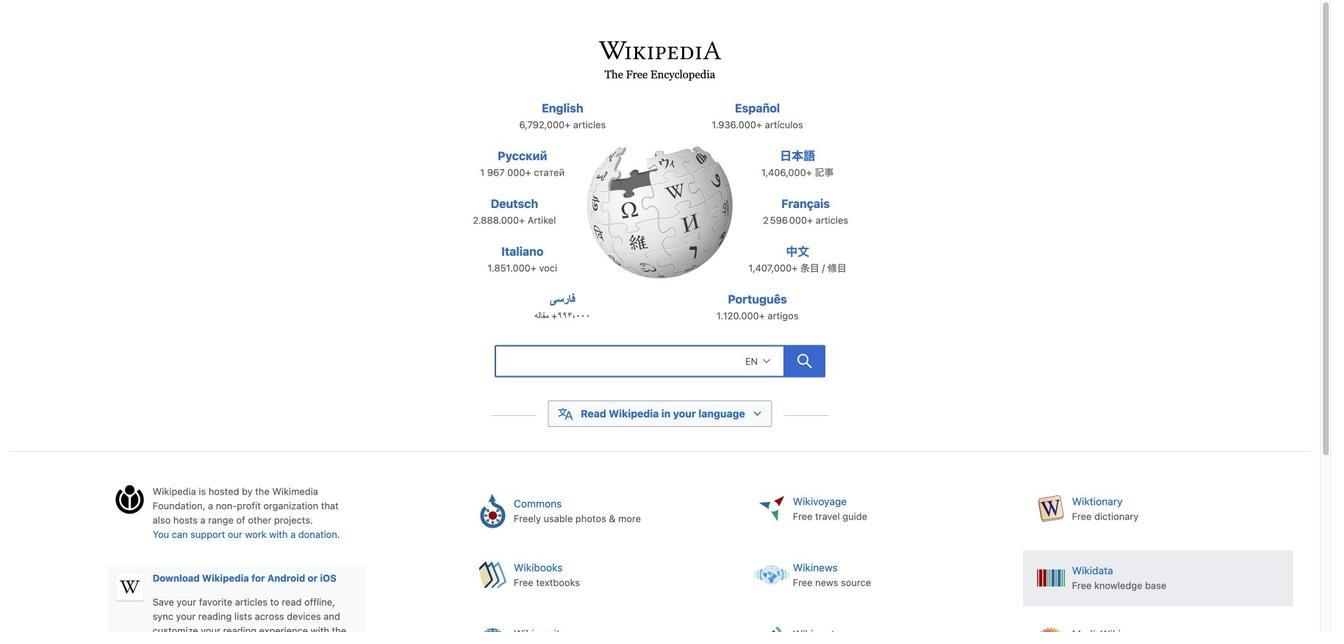 Task type: locate. For each thing, give the bounding box(es) containing it.
top languages element
[[457, 99, 863, 338]]

None search field
[[462, 341, 859, 386]]

None search field
[[495, 345, 784, 378]]



Task type: describe. For each thing, give the bounding box(es) containing it.
other projects element
[[465, 484, 1311, 632]]



Task type: vqa. For each thing, say whether or not it's contained in the screenshot.
the top languages element
yes



